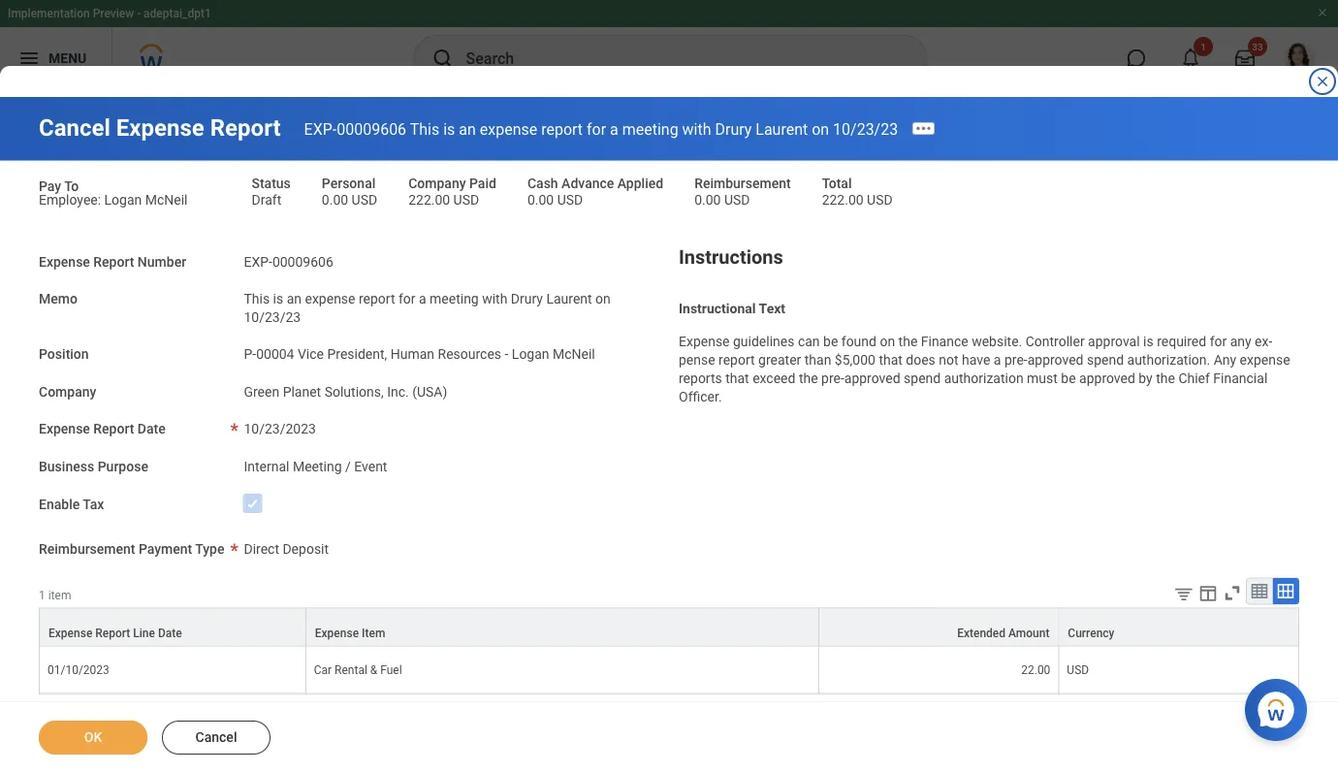 Task type: vqa. For each thing, say whether or not it's contained in the screenshot.


Task type: locate. For each thing, give the bounding box(es) containing it.
0 vertical spatial exp-
[[304, 120, 337, 138]]

- right the preview
[[137, 7, 141, 20]]

1 vertical spatial cancel
[[196, 730, 237, 746]]

tax
[[83, 496, 104, 512]]

0 horizontal spatial pre-
[[822, 370, 845, 386]]

1 vertical spatial that
[[726, 370, 750, 386]]

report up president,
[[359, 291, 395, 307]]

2 0.00 from the left
[[528, 192, 554, 208]]

is inside expense guidelines can be found on the finance website. controller approval is required for any ex pense report greater than $5,000 that does not have a pre-approved spend authorization. any expense reports that exceed the pre-approved spend authorization must be approved by the chief financial officer.
[[1144, 334, 1154, 350]]

2 222.00 from the left
[[822, 192, 864, 208]]

employee: logan mcneil
[[39, 192, 188, 208]]

with inside this is an expense report for a meeting with drury laurent on 10/23/23
[[482, 291, 508, 307]]

1 vertical spatial logan
[[512, 346, 550, 362]]

$5,000
[[835, 352, 876, 368]]

mcneil
[[145, 192, 188, 208], [553, 346, 596, 362]]

1 horizontal spatial for
[[587, 120, 607, 138]]

usd element
[[1068, 659, 1090, 677]]

meeting inside this is an expense report for a meeting with drury laurent on 10/23/23
[[430, 291, 479, 307]]

1 horizontal spatial laurent
[[756, 120, 808, 138]]

00009606
[[337, 120, 407, 138], [273, 253, 334, 270]]

1 horizontal spatial drury
[[716, 120, 752, 138]]

1 vertical spatial for
[[399, 291, 416, 307]]

0 vertical spatial cancel
[[39, 114, 110, 142]]

that left exceed
[[726, 370, 750, 386]]

is
[[444, 120, 455, 138], [273, 291, 284, 307], [1144, 334, 1154, 350]]

report left line
[[95, 627, 130, 640]]

1 horizontal spatial a
[[610, 120, 619, 138]]

0 vertical spatial mcneil
[[145, 192, 188, 208]]

logan right employee:
[[104, 192, 142, 208]]

1 horizontal spatial spend
[[1088, 352, 1125, 368]]

222.00 inside company paid 222.00 usd
[[409, 192, 450, 208]]

22.00
[[1022, 663, 1051, 677]]

for up p-00004 vice president, human resources - logan mcneil element
[[399, 291, 416, 307]]

report for number
[[93, 253, 134, 270]]

0 vertical spatial logan
[[104, 192, 142, 208]]

a up p-00004 vice president, human resources - logan mcneil element
[[419, 291, 427, 307]]

a up applied
[[610, 120, 619, 138]]

10/23/2023
[[244, 421, 316, 437]]

cash advance applied 0.00 usd
[[528, 176, 664, 208]]

1 vertical spatial a
[[419, 291, 427, 307]]

expense down ex
[[1241, 352, 1291, 368]]

be right must
[[1062, 370, 1077, 386]]

expense for expense report number
[[39, 253, 90, 270]]

1 vertical spatial expense
[[305, 291, 356, 307]]

spend down approval
[[1088, 352, 1125, 368]]

222.00 inside total 222.00 usd
[[822, 192, 864, 208]]

1
[[39, 589, 45, 602]]

0 horizontal spatial cancel
[[39, 114, 110, 142]]

1 vertical spatial reimbursement
[[39, 541, 135, 557]]

1 horizontal spatial logan
[[512, 346, 550, 362]]

0 horizontal spatial reimbursement
[[39, 541, 135, 557]]

found
[[842, 334, 877, 350]]

1 vertical spatial drury
[[511, 291, 543, 307]]

paid
[[470, 176, 497, 192]]

payment
[[139, 541, 192, 557]]

1 vertical spatial company
[[39, 384, 96, 400]]

report
[[210, 114, 281, 142], [93, 253, 134, 270], [93, 421, 134, 437], [95, 627, 130, 640]]

line
[[133, 627, 155, 640]]

10/23/23 up total
[[834, 120, 899, 138]]

ex
[[1256, 334, 1273, 350]]

0 horizontal spatial report
[[359, 291, 395, 307]]

p-00004 vice president, human resources - logan mcneil element
[[244, 342, 596, 362]]

row containing 01/10/2023
[[39, 647, 1300, 694]]

meeting up resources
[[430, 291, 479, 307]]

for up advance
[[587, 120, 607, 138]]

approved down $5,000
[[845, 370, 901, 386]]

1 vertical spatial this
[[244, 291, 270, 307]]

this up company paid 222.00 usd
[[410, 120, 440, 138]]

00009606 inside expense report number element
[[273, 253, 334, 270]]

2 horizontal spatial a
[[994, 352, 1002, 368]]

the down the authorization.
[[1157, 370, 1176, 386]]

logan
[[104, 192, 142, 208], [512, 346, 550, 362]]

1 horizontal spatial with
[[683, 120, 712, 138]]

date up purpose
[[138, 421, 166, 437]]

expense report date
[[39, 421, 166, 437]]

0.00 inside reimbursement 0.00 usd
[[695, 192, 721, 208]]

usd inside reimbursement 0.00 usd
[[725, 192, 750, 208]]

2 horizontal spatial 0.00
[[695, 192, 721, 208]]

2 vertical spatial a
[[994, 352, 1002, 368]]

1 horizontal spatial on
[[812, 120, 830, 138]]

1 vertical spatial be
[[1062, 370, 1077, 386]]

direct deposit element
[[244, 537, 329, 557]]

10/23/23 up 00004
[[244, 309, 301, 325]]

1 horizontal spatial be
[[1062, 370, 1077, 386]]

extended
[[958, 627, 1006, 640]]

1 horizontal spatial expense
[[480, 120, 538, 138]]

0 vertical spatial an
[[459, 120, 476, 138]]

item
[[48, 589, 71, 602]]

0 vertical spatial with
[[683, 120, 712, 138]]

website.
[[972, 334, 1023, 350]]

1 vertical spatial meeting
[[430, 291, 479, 307]]

usd inside company paid 222.00 usd
[[454, 192, 479, 208]]

instructional text
[[679, 300, 786, 316]]

date inside popup button
[[158, 627, 182, 640]]

click to view/edit grid preferences image
[[1198, 583, 1220, 604]]

date right line
[[158, 627, 182, 640]]

-
[[137, 7, 141, 20], [505, 346, 509, 362]]

does
[[907, 352, 936, 368]]

exp- up personal
[[304, 120, 337, 138]]

1 horizontal spatial 00009606
[[337, 120, 407, 138]]

1 vertical spatial an
[[287, 291, 302, 307]]

1 vertical spatial pre-
[[822, 370, 845, 386]]

expense inside popup button
[[315, 627, 359, 640]]

is up company paid 222.00 usd
[[444, 120, 455, 138]]

1 row from the top
[[39, 608, 1300, 647]]

expense left item
[[315, 627, 359, 640]]

1 vertical spatial mcneil
[[553, 346, 596, 362]]

2 horizontal spatial report
[[719, 352, 755, 368]]

pre-
[[1005, 352, 1028, 368], [822, 370, 845, 386]]

00004
[[256, 346, 294, 362]]

0 horizontal spatial 00009606
[[273, 253, 334, 270]]

1 0.00 from the left
[[322, 192, 348, 208]]

expense up paid
[[480, 120, 538, 138]]

be right can on the right
[[824, 334, 839, 350]]

company
[[409, 176, 466, 192], [39, 384, 96, 400]]

planet
[[283, 384, 321, 400]]

company for company
[[39, 384, 96, 400]]

cancel for cancel expense report
[[39, 114, 110, 142]]

0 horizontal spatial the
[[799, 370, 819, 386]]

10/23/23 inside this is an expense report for a meeting with drury laurent on 10/23/23
[[244, 309, 301, 325]]

0 horizontal spatial mcneil
[[145, 192, 188, 208]]

0 vertical spatial reimbursement
[[695, 176, 791, 192]]

reimbursement down tax
[[39, 541, 135, 557]]

text
[[759, 300, 786, 316]]

search image
[[431, 47, 455, 70]]

expense up business
[[39, 421, 90, 437]]

is inside this is an expense report for a meeting with drury laurent on 10/23/23
[[273, 291, 284, 307]]

0 vertical spatial -
[[137, 7, 141, 20]]

pre- down 'website.'
[[1005, 352, 1028, 368]]

an down exp-00009606
[[287, 291, 302, 307]]

company down position
[[39, 384, 96, 400]]

expense down exp-00009606
[[305, 291, 356, 307]]

amount
[[1009, 627, 1050, 640]]

1 vertical spatial -
[[505, 346, 509, 362]]

0 horizontal spatial with
[[482, 291, 508, 307]]

1 horizontal spatial meeting
[[623, 120, 679, 138]]

must
[[1028, 370, 1058, 386]]

logan right resources
[[512, 346, 550, 362]]

drury
[[716, 120, 752, 138], [511, 291, 543, 307]]

0 horizontal spatial -
[[137, 7, 141, 20]]

0 vertical spatial 10/23/23
[[834, 120, 899, 138]]

1 vertical spatial report
[[359, 291, 395, 307]]

2 horizontal spatial on
[[880, 334, 896, 350]]

1 222.00 from the left
[[409, 192, 450, 208]]

cancel expense report main content
[[0, 97, 1339, 772]]

is up the authorization.
[[1144, 334, 1154, 350]]

row containing expense report line date
[[39, 608, 1300, 647]]

2 horizontal spatial expense
[[1241, 352, 1291, 368]]

the down than
[[799, 370, 819, 386]]

solutions,
[[325, 384, 384, 400]]

vice
[[298, 346, 324, 362]]

1 horizontal spatial mcneil
[[553, 346, 596, 362]]

event
[[354, 459, 388, 475]]

0 horizontal spatial logan
[[104, 192, 142, 208]]

usd left company paid 222.00 usd
[[352, 192, 378, 208]]

resources
[[438, 346, 502, 362]]

logan inside p-00004 vice president, human resources - logan mcneil element
[[512, 346, 550, 362]]

00009606 up personal
[[337, 120, 407, 138]]

expense
[[116, 114, 205, 142], [39, 253, 90, 270], [679, 334, 730, 350], [39, 421, 90, 437], [49, 627, 92, 640], [315, 627, 359, 640]]

exp-00009606 this is an expense report for a meeting with drury laurent on 10/23/23 element
[[304, 120, 899, 138]]

0 vertical spatial meeting
[[623, 120, 679, 138]]

expense down instructional
[[679, 334, 730, 350]]

0.00 up instructions
[[695, 192, 721, 208]]

usd left applied
[[558, 192, 583, 208]]

1 vertical spatial 00009606
[[273, 253, 334, 270]]

00009606 for exp-00009606
[[273, 253, 334, 270]]

1 vertical spatial with
[[482, 291, 508, 307]]

expense for expense report line date
[[49, 627, 92, 640]]

2 vertical spatial for
[[1211, 334, 1228, 350]]

for inside expense guidelines can be found on the finance website. controller approval is required for any ex pense report greater than $5,000 that does not have a pre-approved spend authorization. any expense reports that exceed the pre-approved spend authorization must be approved by the chief financial officer.
[[1211, 334, 1228, 350]]

report up cash in the left of the page
[[542, 120, 583, 138]]

1 horizontal spatial reimbursement
[[695, 176, 791, 192]]

1 vertical spatial is
[[273, 291, 284, 307]]

pre- down than
[[822, 370, 845, 386]]

is down exp-00009606
[[273, 291, 284, 307]]

usd right total
[[868, 192, 893, 208]]

0 horizontal spatial 222.00
[[409, 192, 450, 208]]

0 vertical spatial report
[[542, 120, 583, 138]]

meeting
[[293, 459, 342, 475]]

company paid 222.00 usd
[[409, 176, 497, 208]]

0 vertical spatial that
[[879, 352, 903, 368]]

usd up instructions button
[[725, 192, 750, 208]]

close environment banner image
[[1318, 7, 1329, 18]]

laurent
[[756, 120, 808, 138], [547, 291, 592, 307]]

spend
[[1088, 352, 1125, 368], [904, 370, 941, 386]]

0 horizontal spatial is
[[273, 291, 284, 307]]

1 vertical spatial 10/23/23
[[244, 309, 301, 325]]

expense report line date button
[[40, 609, 305, 646]]

an up paid
[[459, 120, 476, 138]]

1 horizontal spatial that
[[879, 352, 903, 368]]

0 horizontal spatial exp-
[[244, 253, 273, 270]]

1 vertical spatial laurent
[[547, 291, 592, 307]]

2 row from the top
[[39, 647, 1300, 694]]

a
[[610, 120, 619, 138], [419, 291, 427, 307], [994, 352, 1002, 368]]

expense inside popup button
[[49, 627, 92, 640]]

finance
[[922, 334, 969, 350]]

status draft
[[252, 176, 291, 208]]

0 vertical spatial pre-
[[1005, 352, 1028, 368]]

222.00
[[409, 192, 450, 208], [822, 192, 864, 208]]

1 horizontal spatial pre-
[[1005, 352, 1028, 368]]

cancel
[[39, 114, 110, 142], [196, 730, 237, 746]]

cash
[[528, 176, 559, 192]]

the up does on the top of page
[[899, 334, 918, 350]]

an inside this is an expense report for a meeting with drury laurent on 10/23/23
[[287, 291, 302, 307]]

0.00 for personal 0.00 usd
[[322, 192, 348, 208]]

2 vertical spatial expense
[[1241, 352, 1291, 368]]

for up any
[[1211, 334, 1228, 350]]

0.00 left advance
[[528, 192, 554, 208]]

with up reimbursement 0.00 usd
[[683, 120, 712, 138]]

0 horizontal spatial expense
[[305, 291, 356, 307]]

enable
[[39, 496, 80, 512]]

total
[[822, 176, 852, 192]]

exp-
[[304, 120, 337, 138], [244, 253, 273, 270]]

this down exp-00009606
[[244, 291, 270, 307]]

0.00 inside personal 0.00 usd
[[322, 192, 348, 208]]

cancel expense report
[[39, 114, 281, 142]]

0 horizontal spatial meeting
[[430, 291, 479, 307]]

0 horizontal spatial company
[[39, 384, 96, 400]]

0.00 right status draft
[[322, 192, 348, 208]]

approved
[[1028, 352, 1084, 368], [845, 370, 901, 386], [1080, 370, 1136, 386]]

that left does on the top of page
[[879, 352, 903, 368]]

0 vertical spatial for
[[587, 120, 607, 138]]

exp- for exp-00009606
[[244, 253, 273, 270]]

date
[[138, 421, 166, 437], [158, 627, 182, 640]]

0 horizontal spatial on
[[596, 291, 611, 307]]

reimbursement for 0.00
[[695, 176, 791, 192]]

expense inside expense guidelines can be found on the finance website. controller approval is required for any ex pense report greater than $5,000 that does not have a pre-approved spend authorization. any expense reports that exceed the pre-approved spend authorization must be approved by the chief financial officer.
[[679, 334, 730, 350]]

approved down 'controller'
[[1028, 352, 1084, 368]]

0 horizontal spatial a
[[419, 291, 427, 307]]

a down 'website.'
[[994, 352, 1002, 368]]

for inside this is an expense report for a meeting with drury laurent on 10/23/23
[[399, 291, 416, 307]]

- inside banner
[[137, 7, 141, 20]]

expense inside this is an expense report for a meeting with drury laurent on 10/23/23
[[305, 291, 356, 307]]

1 vertical spatial exp-
[[244, 253, 273, 270]]

on
[[812, 120, 830, 138], [596, 291, 611, 307], [880, 334, 896, 350]]

spend down does on the top of page
[[904, 370, 941, 386]]

extended amount button
[[820, 609, 1059, 646]]

usd left cash in the left of the page
[[454, 192, 479, 208]]

business purpose
[[39, 459, 148, 475]]

0 vertical spatial a
[[610, 120, 619, 138]]

expense up 01/10/2023 at the bottom left of page
[[49, 627, 92, 640]]

president,
[[327, 346, 387, 362]]

expense report number
[[39, 253, 186, 270]]

drury inside this is an expense report for a meeting with drury laurent on 10/23/23
[[511, 291, 543, 307]]

company for company paid 222.00 usd
[[409, 176, 466, 192]]

3 0.00 from the left
[[695, 192, 721, 208]]

usd
[[352, 192, 378, 208], [454, 192, 479, 208], [558, 192, 583, 208], [725, 192, 750, 208], [868, 192, 893, 208], [1068, 663, 1090, 677]]

report left number
[[93, 253, 134, 270]]

0 horizontal spatial an
[[287, 291, 302, 307]]

exp- inside expense report number element
[[244, 253, 273, 270]]

inbox large image
[[1236, 49, 1256, 68]]

expense up employee: logan mcneil element
[[116, 114, 205, 142]]

1 horizontal spatial 0.00
[[528, 192, 554, 208]]

2 vertical spatial report
[[719, 352, 755, 368]]

1 horizontal spatial company
[[409, 176, 466, 192]]

expense up "memo"
[[39, 253, 90, 270]]

extended amount
[[958, 627, 1050, 640]]

with up resources
[[482, 291, 508, 307]]

company left paid
[[409, 176, 466, 192]]

cancel inside 'button'
[[196, 730, 237, 746]]

be
[[824, 334, 839, 350], [1062, 370, 1077, 386]]

expense for expense report date
[[39, 421, 90, 437]]

report up purpose
[[93, 421, 134, 437]]

meeting
[[623, 120, 679, 138], [430, 291, 479, 307]]

cancel button
[[162, 721, 271, 755]]

0 horizontal spatial 0.00
[[322, 192, 348, 208]]

- right resources
[[505, 346, 509, 362]]

row
[[39, 608, 1300, 647], [39, 647, 1300, 694]]

reimbursement up instructions
[[695, 176, 791, 192]]

report inside popup button
[[95, 627, 130, 640]]

0 vertical spatial company
[[409, 176, 466, 192]]

report down guidelines
[[719, 352, 755, 368]]

toolbar
[[1159, 578, 1300, 608]]

expense
[[480, 120, 538, 138], [305, 291, 356, 307], [1241, 352, 1291, 368]]

00009606 down "draft"
[[273, 253, 334, 270]]

1 vertical spatial date
[[158, 627, 182, 640]]

exp- down "draft"
[[244, 253, 273, 270]]

approval
[[1089, 334, 1141, 350]]

company inside company paid 222.00 usd
[[409, 176, 466, 192]]

0 vertical spatial be
[[824, 334, 839, 350]]

- inside cancel expense report main content
[[505, 346, 509, 362]]

meeting up applied
[[623, 120, 679, 138]]



Task type: describe. For each thing, give the bounding box(es) containing it.
pense
[[679, 334, 1273, 368]]

expense for expense item
[[315, 627, 359, 640]]

toolbar inside cancel expense report main content
[[1159, 578, 1300, 608]]

expense item
[[315, 627, 386, 640]]

usd down currency
[[1068, 663, 1090, 677]]

workday assistant region
[[1246, 671, 1316, 741]]

total 222.00 usd
[[822, 176, 893, 208]]

approved down approval
[[1080, 370, 1136, 386]]

laurent inside this is an expense report for a meeting with drury laurent on 10/23/23
[[547, 291, 592, 307]]

reimbursement for payment
[[39, 541, 135, 557]]

have
[[963, 352, 991, 368]]

preview
[[93, 7, 134, 20]]

1 vertical spatial spend
[[904, 370, 941, 386]]

instructions group
[[679, 242, 1300, 424]]

select to filter grid data image
[[1174, 584, 1195, 604]]

00009606 for exp-00009606 this is an expense report for a meeting with drury laurent on 10/23/23
[[337, 120, 407, 138]]

ok button
[[39, 721, 147, 755]]

this is an expense report for a meeting with drury laurent on 10/23/23
[[244, 291, 614, 325]]

expense report date element
[[244, 410, 316, 438]]

table image
[[1251, 582, 1270, 601]]

expense report number element
[[244, 242, 334, 271]]

on inside this is an expense report for a meeting with drury laurent on 10/23/23
[[596, 291, 611, 307]]

inc.
[[387, 384, 409, 400]]

item
[[362, 627, 386, 640]]

a inside this is an expense report for a meeting with drury laurent on 10/23/23
[[419, 291, 427, 307]]

exceed
[[753, 370, 796, 386]]

p-
[[244, 346, 256, 362]]

implementation
[[8, 7, 90, 20]]

instructions
[[679, 246, 784, 269]]

0 vertical spatial this
[[410, 120, 440, 138]]

authorization.
[[1128, 352, 1211, 368]]

check small image
[[241, 492, 264, 515]]

&
[[370, 663, 378, 677]]

applied
[[618, 176, 664, 192]]

p-00004 vice president, human resources - logan mcneil
[[244, 346, 596, 362]]

number
[[138, 253, 186, 270]]

controller
[[1026, 334, 1085, 350]]

currency
[[1069, 627, 1115, 640]]

green planet solutions, inc. (usa)
[[244, 384, 448, 400]]

internal meeting / event
[[244, 459, 388, 475]]

employee: logan mcneil element
[[39, 188, 188, 208]]

report for line
[[95, 627, 130, 640]]

officer.
[[679, 388, 722, 404]]

0 horizontal spatial be
[[824, 334, 839, 350]]

deposit
[[283, 541, 329, 557]]

0.00 for reimbursement 0.00 usd
[[695, 192, 721, 208]]

0 vertical spatial spend
[[1088, 352, 1125, 368]]

any
[[1214, 352, 1237, 368]]

required
[[1158, 334, 1207, 350]]

internal
[[244, 459, 290, 475]]

human
[[391, 346, 435, 362]]

report up status
[[210, 114, 281, 142]]

report inside this is an expense report for a meeting with drury laurent on 10/23/23
[[359, 291, 395, 307]]

business
[[39, 459, 94, 475]]

expense report line date
[[49, 627, 182, 640]]

expense item button
[[306, 609, 819, 646]]

car rental & fuel element
[[314, 659, 402, 677]]

0 vertical spatial drury
[[716, 120, 752, 138]]

0 horizontal spatial that
[[726, 370, 750, 386]]

logan inside employee: logan mcneil element
[[104, 192, 142, 208]]

usd inside cash advance applied 0.00 usd
[[558, 192, 583, 208]]

guidelines
[[734, 334, 795, 350]]

pay
[[39, 178, 61, 194]]

expand table image
[[1277, 582, 1296, 601]]

by
[[1139, 370, 1153, 386]]

currency button
[[1060, 609, 1299, 646]]

reimbursement 0.00 usd
[[695, 176, 791, 208]]

0 vertical spatial laurent
[[756, 120, 808, 138]]

authorization
[[945, 370, 1024, 386]]

direct
[[244, 541, 279, 557]]

1 horizontal spatial report
[[542, 120, 583, 138]]

1 horizontal spatial 10/23/23
[[834, 120, 899, 138]]

financial
[[1214, 370, 1268, 386]]

can
[[798, 334, 820, 350]]

than
[[805, 352, 832, 368]]

advance
[[562, 176, 615, 192]]

any
[[1231, 334, 1252, 350]]

reimbursement payment type
[[39, 541, 225, 557]]

exp- for exp-00009606 this is an expense report for a meeting with drury laurent on 10/23/23
[[304, 120, 337, 138]]

green planet solutions, inc. (usa) element
[[244, 380, 448, 400]]

cancel expense report dialog
[[0, 0, 1339, 772]]

report for date
[[93, 421, 134, 437]]

exp-00009606
[[244, 253, 334, 270]]

1 horizontal spatial the
[[899, 334, 918, 350]]

greater
[[759, 352, 802, 368]]

expense for expense guidelines can be found on the finance website. controller approval is required for any ex pense report greater than $5,000 that does not have a pre-approved spend authorization. any expense reports that exceed the pre-approved spend authorization must be approved by the chief financial officer.
[[679, 334, 730, 350]]

car rental & fuel
[[314, 663, 402, 677]]

fuel
[[381, 663, 402, 677]]

cancel for cancel
[[196, 730, 237, 746]]

memo
[[39, 291, 78, 307]]

instructions button
[[679, 246, 784, 269]]

chief
[[1179, 370, 1211, 386]]

notifications large image
[[1182, 49, 1201, 68]]

this inside this is an expense report for a meeting with drury laurent on 10/23/23
[[244, 291, 270, 307]]

01/10/2023
[[48, 663, 109, 677]]

position
[[39, 346, 89, 362]]

usd inside personal 0.00 usd
[[352, 192, 378, 208]]

close cancel expense report image
[[1316, 74, 1331, 89]]

exp-00009606 this is an expense report for a meeting with drury laurent on 10/23/23
[[304, 120, 899, 138]]

usd inside total 222.00 usd
[[868, 192, 893, 208]]

0 vertical spatial date
[[138, 421, 166, 437]]

implementation preview -   adeptai_dpt1 banner
[[0, 0, 1339, 89]]

green
[[244, 384, 280, 400]]

(usa)
[[413, 384, 448, 400]]

implementation preview -   adeptai_dpt1
[[8, 7, 211, 20]]

profile logan mcneil element
[[1273, 37, 1327, 80]]

reports
[[679, 370, 723, 386]]

0 vertical spatial is
[[444, 120, 455, 138]]

1 horizontal spatial an
[[459, 120, 476, 138]]

0 vertical spatial expense
[[480, 120, 538, 138]]

type
[[195, 541, 225, 557]]

a inside expense guidelines can be found on the finance website. controller approval is required for any ex pense report greater than $5,000 that does not have a pre-approved spend authorization. any expense reports that exceed the pre-approved spend authorization must be approved by the chief financial officer.
[[994, 352, 1002, 368]]

instructional
[[679, 300, 756, 316]]

1 item
[[39, 589, 71, 602]]

pay to
[[39, 178, 79, 194]]

draft
[[252, 192, 282, 208]]

expense inside expense guidelines can be found on the finance website. controller approval is required for any ex pense report greater than $5,000 that does not have a pre-approved spend authorization. any expense reports that exceed the pre-approved spend authorization must be approved by the chief financial officer.
[[1241, 352, 1291, 368]]

to
[[64, 178, 79, 194]]

internal meeting / event element
[[244, 455, 388, 475]]

employee:
[[39, 192, 101, 208]]

report inside expense guidelines can be found on the finance website. controller approval is required for any ex pense report greater than $5,000 that does not have a pre-approved spend authorization. any expense reports that exceed the pre-approved spend authorization must be approved by the chief financial officer.
[[719, 352, 755, 368]]

fullscreen image
[[1223, 583, 1244, 604]]

on inside expense guidelines can be found on the finance website. controller approval is required for any ex pense report greater than $5,000 that does not have a pre-approved spend authorization. any expense reports that exceed the pre-approved spend authorization must be approved by the chief financial officer.
[[880, 334, 896, 350]]

personal 0.00 usd
[[322, 176, 378, 208]]

/
[[345, 459, 351, 475]]

0.00 inside cash advance applied 0.00 usd
[[528, 192, 554, 208]]

2 horizontal spatial the
[[1157, 370, 1176, 386]]

adeptai_dpt1
[[144, 7, 211, 20]]

car
[[314, 663, 332, 677]]



